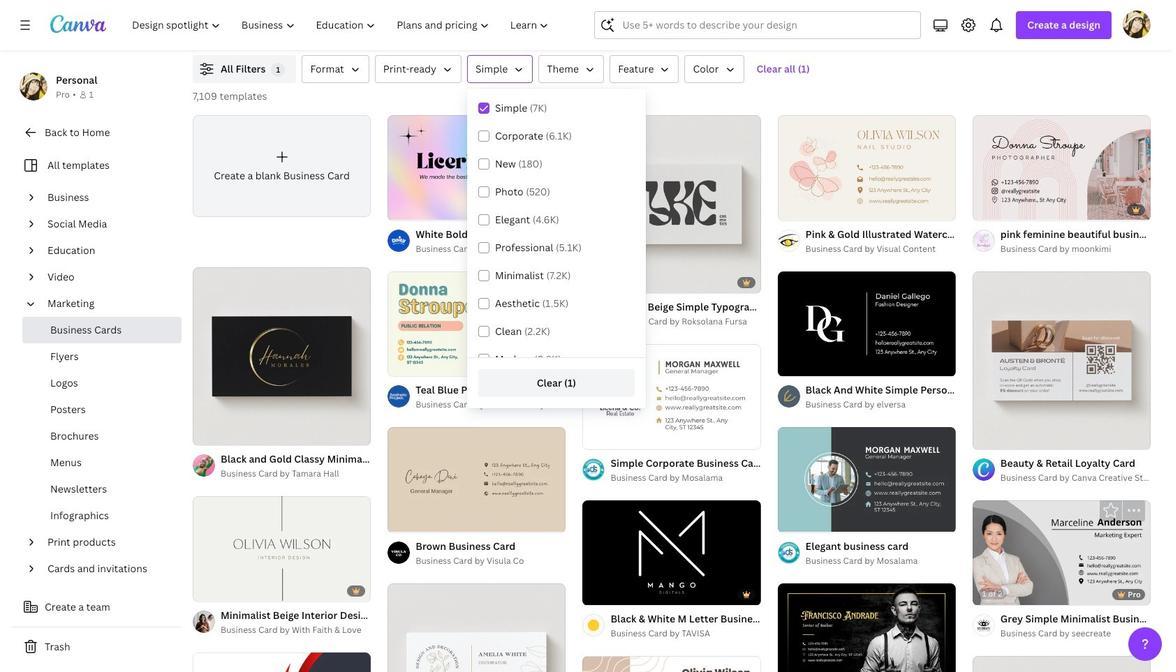 Task type: vqa. For each thing, say whether or not it's contained in the screenshot.
White Bold Gradient Skincare Business Card image
yes



Task type: locate. For each thing, give the bounding box(es) containing it.
white bold gradient skincare business card image
[[388, 115, 566, 220]]

top level navigation element
[[123, 11, 561, 39]]

minimalist beige interior designer business card image
[[193, 497, 371, 602]]

black & beige simple typography cosmetic brand business card image
[[583, 115, 761, 294]]

simple corporate business card image
[[583, 345, 761, 449]]

grey simple minimalist business card free image
[[973, 501, 1151, 606]]

None search field
[[595, 11, 922, 39]]

white and beige civil engineering minimalist business card image
[[583, 657, 761, 673]]

black and gold classy minimalist business card image
[[193, 267, 371, 446]]

pink feminine beautiful business women photo salon nail art hair dresser jewelry business cards image
[[973, 115, 1151, 220]]

olive green and beige simple line art single-side business card for designer or decorator image
[[388, 584, 566, 673]]

stephanie aranda image
[[1123, 10, 1151, 38]]

red black creative modern business card image
[[193, 653, 371, 673]]

black and yellow minimalist barber shop  business card image
[[778, 584, 956, 673]]

teal blue peach and ivory colorful business card image
[[388, 272, 566, 376]]



Task type: describe. For each thing, give the bounding box(es) containing it.
black and white simple personal business card image
[[778, 272, 956, 376]]

create a blank business card element
[[193, 115, 371, 217]]

beauty & retail loyalty card image
[[973, 271, 1151, 450]]

brown  business card image
[[388, 428, 566, 533]]

pink & gold illustrated watercolor butterflies nail studio business card image
[[778, 115, 956, 220]]

Search search field
[[623, 12, 913, 38]]

elegant business card image
[[778, 428, 956, 533]]

cream black minimalist modern monogram letter initial business card image
[[973, 657, 1151, 673]]

1 filter options selected element
[[271, 63, 285, 77]]

black & white m letter business card design brand identity for digital studio design company image
[[583, 501, 761, 606]]



